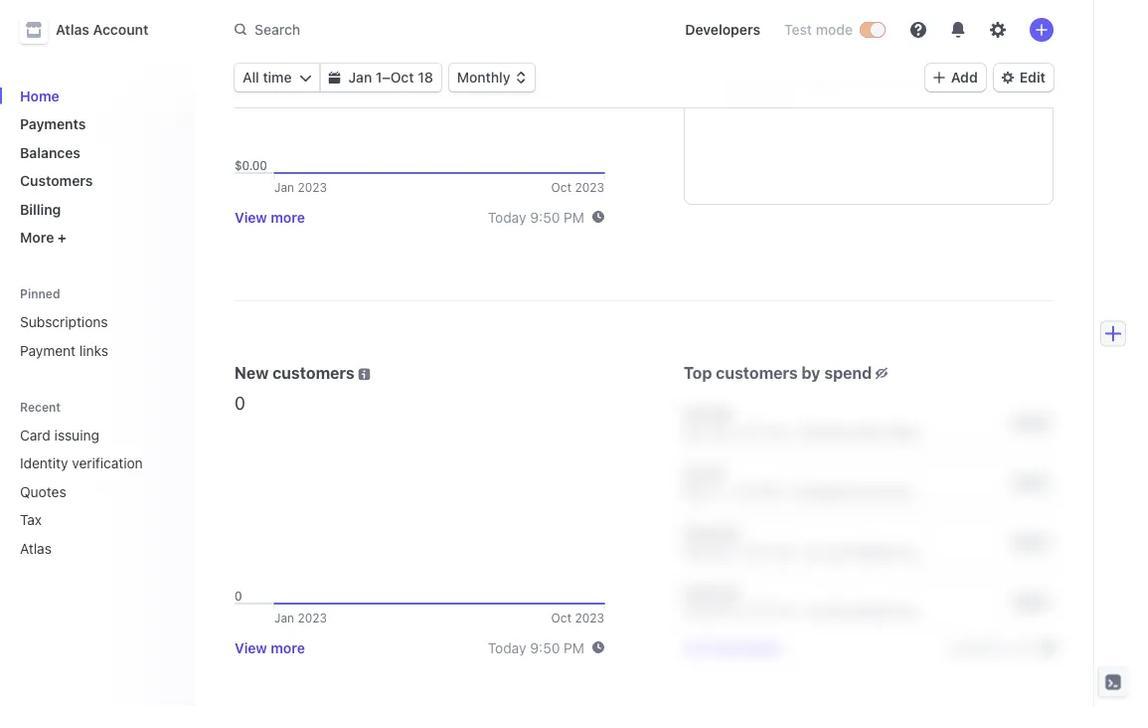 Task type: vqa. For each thing, say whether or not it's contained in the screenshot.
HELP 'icon' at top right
yes



Task type: describe. For each thing, give the bounding box(es) containing it.
Search search field
[[223, 12, 654, 48]]

2 view more link from the top
[[235, 639, 305, 656]]

top
[[684, 363, 712, 382]]

identity verification link
[[12, 447, 151, 479]]

Search text field
[[223, 12, 654, 48]]

by
[[802, 363, 821, 382]]

payments link
[[12, 108, 179, 140]]

core navigation links element
[[12, 80, 179, 254]]

results
[[735, 639, 781, 656]]

pm for 1st the view more link from the top
[[564, 209, 585, 225]]

payment links link
[[12, 334, 179, 366]]

svg image
[[329, 72, 341, 84]]

4 of 24 results
[[684, 639, 781, 656]]

mode
[[816, 21, 853, 38]]

pinned element
[[12, 306, 179, 366]]

of
[[697, 639, 711, 656]]

tax link
[[12, 504, 151, 536]]

developers
[[685, 21, 761, 38]]

–
[[382, 69, 391, 86]]

more for first the view more link from the bottom of the page
[[271, 639, 305, 656]]

9:50 for first the view more link from the bottom of the page
[[530, 639, 560, 656]]

to
[[850, 75, 862, 91]]

4 of 24 results link
[[684, 639, 781, 656]]

customers
[[20, 173, 93, 189]]

4
[[684, 639, 693, 656]]

home link
[[12, 80, 179, 112]]

atlas account
[[56, 21, 149, 38]]

quotes link
[[12, 475, 151, 508]]

pm for first the view more link from the bottom of the page
[[564, 639, 585, 656]]

failed
[[744, 75, 779, 91]]

card issuing link
[[12, 419, 151, 451]]

identity
[[20, 455, 68, 471]]

1
[[376, 69, 382, 86]]

view for 1st the view more link from the top
[[235, 209, 267, 225]]

9:50 for 1st the view more link from the top
[[530, 209, 560, 225]]

today for 1st the view more link from the top
[[488, 209, 527, 225]]

pinned
[[20, 287, 60, 301]]

recent navigation links element
[[0, 390, 195, 564]]

1 view more link from the top
[[235, 209, 305, 225]]

spend
[[825, 363, 872, 382]]

toolbar containing add
[[926, 64, 1054, 91]]

links
[[79, 342, 108, 359]]

customers for new
[[273, 363, 355, 382]]

time
[[263, 69, 292, 86]]

account
[[93, 21, 149, 38]]

time period.
[[722, 91, 799, 108]]

svg image
[[300, 72, 312, 84]]

verification
[[72, 455, 143, 471]]

billing link
[[12, 193, 179, 225]]

balances link
[[12, 136, 179, 169]]

jan 1 – oct 18
[[349, 69, 433, 86]]

quotes
[[20, 483, 66, 500]]

no failed payments to show in selected time period.
[[722, 75, 974, 108]]

customers link
[[12, 165, 179, 197]]

customers for top
[[716, 363, 798, 382]]

view for first the view more link from the bottom of the page
[[235, 639, 267, 656]]



Task type: locate. For each thing, give the bounding box(es) containing it.
pm
[[564, 209, 585, 225], [564, 639, 585, 656]]

card issuing
[[20, 427, 99, 443]]

add
[[952, 69, 978, 86]]

tax
[[20, 512, 42, 528]]

today
[[488, 209, 527, 225], [488, 639, 527, 656]]

today 9:50 pm for first the view more link from the bottom of the page
[[488, 639, 585, 656]]

1 9:50 from the top
[[530, 209, 560, 225]]

info image
[[358, 368, 370, 380]]

2 customers from the left
[[716, 363, 798, 382]]

1 vertical spatial pm
[[564, 639, 585, 656]]

subscriptions link
[[12, 306, 179, 338]]

1 today from the top
[[488, 209, 527, 225]]

1 today 9:50 pm from the top
[[488, 209, 585, 225]]

pinned navigation links element
[[12, 277, 183, 366]]

view more link
[[235, 209, 305, 225], [235, 639, 305, 656]]

1 more from the top
[[271, 209, 305, 225]]

1 pm from the top
[[564, 209, 585, 225]]

0 vertical spatial today
[[488, 209, 527, 225]]

0 vertical spatial pm
[[564, 209, 585, 225]]

atlas inside the recent "element"
[[20, 540, 52, 556]]

billing
[[20, 201, 61, 217]]

card
[[20, 427, 51, 443]]

new customers
[[235, 363, 355, 382]]

0 vertical spatial atlas
[[56, 21, 90, 38]]

home
[[20, 88, 59, 104]]

atlas for atlas account
[[56, 21, 90, 38]]

24
[[714, 639, 732, 656]]

more +
[[20, 229, 67, 246]]

2 today from the top
[[488, 639, 527, 656]]

oct
[[391, 69, 414, 86]]

all
[[243, 69, 259, 86]]

atlas link
[[12, 532, 151, 564]]

0 vertical spatial today 9:50 pm
[[488, 209, 585, 225]]

1 horizontal spatial customers
[[716, 363, 798, 382]]

1 vertical spatial view
[[235, 639, 267, 656]]

atlas left account in the left of the page
[[56, 21, 90, 38]]

identity verification
[[20, 455, 143, 471]]

atlas
[[56, 21, 90, 38], [20, 540, 52, 556]]

customers left 'by'
[[716, 363, 798, 382]]

add button
[[926, 64, 986, 91]]

0 vertical spatial 9:50
[[530, 209, 560, 225]]

jan
[[349, 69, 372, 86]]

edit button
[[994, 64, 1054, 91]]

1 horizontal spatial atlas
[[56, 21, 90, 38]]

top customers by spend grid
[[684, 393, 1054, 632]]

top customers by spend
[[684, 363, 872, 382]]

0 horizontal spatial customers
[[273, 363, 355, 382]]

search
[[255, 21, 300, 38]]

developers link
[[678, 14, 769, 46]]

hidden image
[[876, 367, 888, 379]]

2 more from the top
[[271, 639, 305, 656]]

1 vertical spatial view more
[[235, 639, 305, 656]]

more
[[20, 229, 54, 246]]

toolbar
[[926, 64, 1054, 91]]

2 today 9:50 pm from the top
[[488, 639, 585, 656]]

0 horizontal spatial atlas
[[20, 540, 52, 556]]

payments
[[20, 116, 86, 132]]

balances
[[20, 144, 81, 161]]

today 9:50 pm for 1st the view more link from the top
[[488, 209, 585, 225]]

1 view from the top
[[235, 209, 267, 225]]

today for first the view more link from the bottom of the page
[[488, 639, 527, 656]]

recent element
[[0, 419, 195, 564]]

atlas inside button
[[56, 21, 90, 38]]

atlas down 'tax'
[[20, 540, 52, 556]]

2 pm from the top
[[564, 639, 585, 656]]

help image
[[911, 22, 927, 38]]

0 vertical spatial view
[[235, 209, 267, 225]]

0 vertical spatial view more link
[[235, 209, 305, 225]]

2 9:50 from the top
[[530, 639, 560, 656]]

test mode
[[785, 21, 853, 38]]

all time button
[[235, 64, 320, 91]]

1 view more from the top
[[235, 209, 305, 225]]

today 9:50 pm
[[488, 209, 585, 225], [488, 639, 585, 656]]

1 vertical spatial atlas
[[20, 540, 52, 556]]

1 vertical spatial view more link
[[235, 639, 305, 656]]

view
[[235, 209, 267, 225], [235, 639, 267, 656]]

customers left info icon
[[273, 363, 355, 382]]

edit
[[1020, 69, 1046, 86]]

more
[[271, 209, 305, 225], [271, 639, 305, 656]]

no
[[722, 75, 740, 91]]

payment
[[20, 342, 76, 359]]

test
[[785, 21, 813, 38]]

1 customers from the left
[[273, 363, 355, 382]]

payments
[[783, 75, 846, 91]]

selected
[[919, 75, 974, 91]]

in
[[904, 75, 915, 91]]

2 view more from the top
[[235, 639, 305, 656]]

issuing
[[54, 427, 99, 443]]

customers
[[273, 363, 355, 382], [716, 363, 798, 382]]

atlas for atlas
[[20, 540, 52, 556]]

show
[[866, 75, 900, 91]]

atlas account button
[[20, 16, 168, 44]]

9:50
[[530, 209, 560, 225], [530, 639, 560, 656]]

0 vertical spatial more
[[271, 209, 305, 225]]

settings image
[[991, 22, 1006, 38]]

18
[[418, 69, 433, 86]]

0 vertical spatial view more
[[235, 209, 305, 225]]

subscriptions
[[20, 314, 108, 330]]

new
[[235, 363, 269, 382]]

1 vertical spatial today 9:50 pm
[[488, 639, 585, 656]]

all time
[[243, 69, 292, 86]]

view more
[[235, 209, 305, 225], [235, 639, 305, 656]]

more for 1st the view more link from the top
[[271, 209, 305, 225]]

+
[[58, 229, 67, 246]]

payment links
[[20, 342, 108, 359]]

recent
[[20, 400, 61, 413]]

1 vertical spatial today
[[488, 639, 527, 656]]

1 vertical spatial more
[[271, 639, 305, 656]]

0
[[235, 392, 246, 413]]

1 vertical spatial 9:50
[[530, 639, 560, 656]]

2 view from the top
[[235, 639, 267, 656]]



